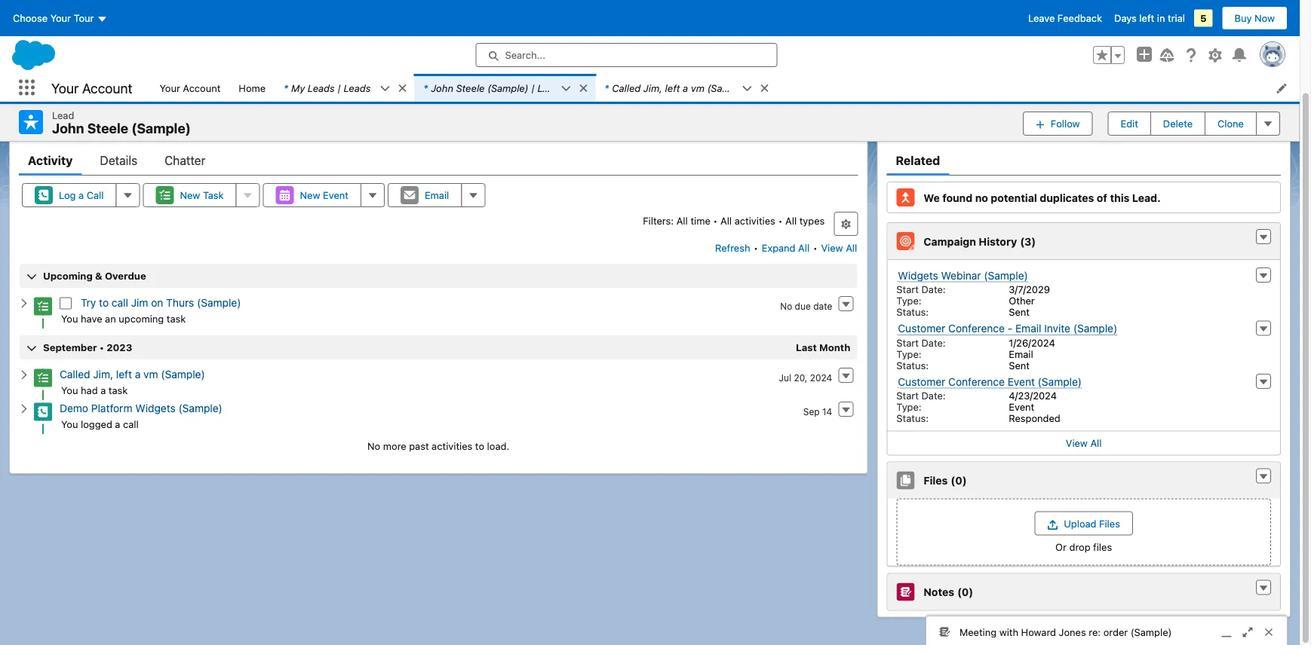 Task type: describe. For each thing, give the bounding box(es) containing it.
log a call button
[[22, 184, 117, 208]]

1 leads from the left
[[308, 82, 335, 94]]

more
[[383, 441, 407, 453]]

all left time
[[677, 216, 688, 227]]

lead john steele (sample)
[[52, 109, 191, 137]]

2 leads from the left
[[344, 82, 371, 94]]

0 horizontal spatial vm
[[143, 369, 158, 382]]

new task button
[[143, 184, 237, 208]]

type: for customer conference - email invite (sample)
[[897, 349, 922, 360]]

lead image
[[19, 110, 43, 134]]

widgets webinar (sample)
[[898, 270, 1028, 282]]

activity link
[[28, 146, 73, 176]]

• down types
[[813, 243, 818, 254]]

september
[[43, 343, 97, 354]]

webinar
[[941, 270, 981, 282]]

start date: for customer conference event (sample)
[[897, 391, 946, 402]]

1 horizontal spatial to
[[475, 441, 484, 453]]

upcoming
[[119, 314, 164, 325]]

start date: for customer conference - email invite (sample)
[[897, 338, 946, 349]]

0 vertical spatial to
[[99, 298, 109, 310]]

(sample) inside 'link'
[[1038, 376, 1082, 389]]

customer conference event (sample)
[[898, 376, 1082, 389]]

howard
[[1021, 627, 1056, 638]]

steele for john steele (sample)
[[87, 120, 128, 137]]

or
[[1056, 543, 1067, 554]]

no more past activities to load.
[[368, 441, 510, 453]]

search... button
[[476, 43, 778, 67]]

• up expand on the right
[[778, 216, 783, 227]]

3/7/2029
[[1009, 285, 1050, 296]]

notes
[[924, 587, 955, 599]]

responded
[[1009, 414, 1061, 425]]

(0) for files (0)
[[951, 475, 967, 488]]

you logged a call
[[61, 419, 139, 431]]

an
[[105, 314, 116, 325]]

files
[[1094, 543, 1112, 554]]

john for john steele (sample) | lead
[[431, 82, 453, 94]]

email inside button
[[425, 190, 449, 202]]

home link
[[230, 74, 275, 102]]

notes element
[[887, 574, 1281, 612]]

0 horizontal spatial activities
[[432, 441, 473, 453]]

sent for -
[[1009, 360, 1030, 372]]

conference for -
[[949, 323, 1005, 336]]

had
[[81, 385, 98, 397]]

overdue
[[105, 271, 146, 282]]

choose your tour
[[13, 12, 94, 24]]

new task
[[180, 190, 224, 202]]

details link
[[100, 146, 137, 176]]

jones
[[1059, 627, 1086, 638]]

1 vertical spatial task
[[109, 385, 128, 397]]

follow button
[[1023, 111, 1093, 136]]

all right expand on the right
[[798, 243, 810, 254]]

2 vertical spatial left
[[116, 369, 132, 382]]

0 horizontal spatial account
[[82, 80, 132, 96]]

leave feedback
[[1029, 12, 1103, 24]]

with
[[1000, 627, 1019, 638]]

you for you have an upcoming task
[[61, 314, 78, 325]]

2023
[[107, 343, 132, 354]]

20,
[[794, 373, 808, 384]]

mark status as complete
[[1154, 106, 1268, 117]]

have
[[81, 314, 102, 325]]

tab list containing activity
[[19, 146, 858, 176]]

* my leads | leads
[[284, 82, 371, 94]]

customer conference - email invite (sample) link
[[898, 323, 1118, 336]]

john for john steele (sample)
[[52, 120, 84, 137]]

text default image inside notes 'element'
[[1259, 584, 1269, 595]]

* john steele (sample) | lead
[[424, 82, 560, 94]]

a inside button
[[78, 190, 84, 202]]

your inside popup button
[[50, 12, 71, 24]]

mark status as complete button
[[1124, 99, 1281, 124]]

all left types
[[786, 216, 797, 227]]

no for no due date
[[780, 302, 792, 312]]

call
[[87, 190, 104, 202]]

invite
[[1045, 323, 1071, 336]]

september  •  2023
[[43, 343, 132, 354]]

demo platform widgets (sample)
[[60, 403, 223, 416]]

no due date
[[780, 302, 833, 312]]

found
[[943, 192, 973, 204]]

* for * john steele (sample) | lead
[[424, 82, 428, 94]]

widgets webinar (sample) link
[[898, 270, 1028, 283]]

refresh
[[715, 243, 750, 254]]

history
[[979, 236, 1017, 248]]

(sample) inside lead john steele (sample)
[[131, 120, 191, 137]]

thurs
[[166, 298, 194, 310]]

we
[[924, 192, 940, 204]]

• left 2023
[[99, 343, 104, 354]]

event inside the new event button
[[323, 190, 349, 202]]

0 vertical spatial left
[[1140, 12, 1155, 24]]

0 horizontal spatial view all link
[[821, 237, 858, 261]]

of
[[1097, 192, 1108, 204]]

a inside list item
[[683, 82, 688, 94]]

text default image inside files element
[[1259, 473, 1269, 483]]

in
[[1157, 12, 1165, 24]]

time
[[691, 216, 711, 227]]

1 vertical spatial files
[[1100, 519, 1121, 530]]

drop
[[1070, 543, 1091, 554]]

type: for customer conference event (sample)
[[897, 402, 922, 414]]

status: for customer conference event (sample)
[[897, 414, 929, 425]]

complete
[[1224, 106, 1268, 117]]

0 vertical spatial task
[[167, 314, 186, 325]]

leave feedback link
[[1029, 12, 1103, 24]]

2 list item from the left
[[415, 74, 596, 102]]

1 list item from the left
[[275, 74, 415, 102]]

details
[[100, 154, 137, 168]]

0 vertical spatial files
[[924, 475, 948, 488]]

log a call
[[59, 190, 104, 202]]

3 list item from the left
[[596, 74, 777, 102]]

&
[[95, 271, 102, 282]]

0 horizontal spatial your account
[[51, 80, 132, 96]]

1/26/2024
[[1009, 338, 1056, 349]]

upcoming
[[43, 271, 93, 282]]

on
[[151, 298, 163, 310]]

status: for customer conference - email invite (sample)
[[897, 360, 929, 372]]

start date: for widgets webinar (sample)
[[897, 285, 946, 296]]

1 horizontal spatial left
[[665, 82, 680, 94]]

days left in trial
[[1115, 12, 1185, 24]]

past
[[409, 441, 429, 453]]

types
[[800, 216, 825, 227]]

platform
[[91, 403, 132, 416]]

my
[[291, 82, 305, 94]]

try
[[81, 298, 96, 310]]

text default image inside campaign history element
[[1259, 233, 1269, 244]]

2024
[[810, 373, 833, 384]]

clone
[[1218, 118, 1244, 129]]

task image for you have an upcoming task
[[34, 298, 52, 316]]

you have an upcoming task
[[61, 314, 186, 325]]

demo platform widgets (sample) link
[[60, 403, 223, 416]]

date
[[814, 302, 833, 312]]

filters:
[[643, 216, 674, 227]]



Task type: locate. For each thing, give the bounding box(es) containing it.
task up platform
[[109, 385, 128, 397]]

new inside button
[[180, 190, 200, 202]]

0 vertical spatial task image
[[34, 298, 52, 316]]

0 vertical spatial lead
[[538, 82, 560, 94]]

campaign history (3)
[[924, 236, 1036, 248]]

1 conference from the top
[[949, 323, 1005, 336]]

1 horizontal spatial view all link
[[888, 432, 1281, 456]]

1 vertical spatial you
[[61, 385, 78, 397]]

view all
[[1066, 439, 1102, 450]]

0 horizontal spatial view
[[821, 243, 843, 254]]

left left in
[[1140, 12, 1155, 24]]

to right the try
[[99, 298, 109, 310]]

2 start from the top
[[897, 338, 919, 349]]

0 vertical spatial sent
[[1009, 307, 1030, 319]]

a right log
[[78, 190, 84, 202]]

2 | from the left
[[531, 82, 535, 94]]

mark
[[1154, 106, 1177, 117]]

2 you from the top
[[61, 385, 78, 397]]

tab list
[[19, 146, 858, 176]]

0 vertical spatial jim,
[[644, 82, 663, 94]]

list containing your account
[[151, 74, 1300, 102]]

1 you from the top
[[61, 314, 78, 325]]

3 type: from the top
[[897, 402, 922, 414]]

| down the search...
[[531, 82, 535, 94]]

upcoming & overdue
[[43, 271, 146, 282]]

2 horizontal spatial left
[[1140, 12, 1155, 24]]

re:
[[1089, 627, 1101, 638]]

customer conference event (sample) link
[[898, 376, 1082, 390]]

or drop files
[[1056, 543, 1112, 554]]

view all link down types
[[821, 237, 858, 261]]

1 horizontal spatial *
[[424, 82, 428, 94]]

widgets down the called jim, left a vm (sample) 'link'
[[135, 403, 176, 416]]

you up demo
[[61, 385, 78, 397]]

upload
[[1064, 519, 1097, 530]]

•
[[713, 216, 718, 227], [778, 216, 783, 227], [754, 243, 759, 254], [813, 243, 818, 254], [99, 343, 104, 354]]

status: for widgets webinar (sample)
[[897, 307, 929, 319]]

0 vertical spatial call
[[112, 298, 128, 310]]

you for you logged a call
[[61, 419, 78, 431]]

1 horizontal spatial account
[[183, 82, 221, 94]]

demo
[[60, 403, 88, 416]]

0 vertical spatial called
[[612, 82, 641, 94]]

1 | from the left
[[338, 82, 341, 94]]

text default image
[[397, 83, 408, 94], [578, 83, 589, 94], [759, 83, 770, 94], [380, 83, 390, 94], [1259, 233, 1269, 244], [1259, 584, 1269, 595]]

2 vertical spatial status:
[[897, 414, 929, 425]]

0 vertical spatial widgets
[[898, 270, 938, 282]]

feedback
[[1058, 12, 1103, 24]]

path options list box
[[52, 99, 1106, 124]]

(3)
[[1020, 236, 1036, 248]]

widgets inside campaign history element
[[898, 270, 938, 282]]

start for customer conference - email invite (sample)
[[897, 338, 919, 349]]

related
[[896, 154, 940, 168]]

duplicates
[[1040, 192, 1095, 204]]

1 * from the left
[[284, 82, 288, 94]]

0 vertical spatial status:
[[897, 307, 929, 319]]

files (0)
[[924, 475, 967, 488]]

0 vertical spatial date:
[[922, 285, 946, 296]]

you for you had a task
[[61, 385, 78, 397]]

order
[[1104, 627, 1128, 638]]

clone button
[[1205, 111, 1257, 136]]

widgets
[[898, 270, 938, 282], [135, 403, 176, 416]]

3 you from the top
[[61, 419, 78, 431]]

widgets left webinar
[[898, 270, 938, 282]]

1 status: from the top
[[897, 307, 929, 319]]

sent for (sample)
[[1009, 307, 1030, 319]]

2 vertical spatial date:
[[922, 391, 946, 402]]

0 vertical spatial activities
[[735, 216, 776, 227]]

to left the load.
[[475, 441, 484, 453]]

event
[[323, 190, 349, 202], [1008, 376, 1035, 389], [1009, 402, 1035, 414]]

lead up path options list box at the top of the page
[[538, 82, 560, 94]]

log
[[59, 190, 76, 202]]

meeting
[[960, 627, 997, 638]]

0 vertical spatial email
[[425, 190, 449, 202]]

view all link
[[821, 237, 858, 261], [888, 432, 1281, 456]]

your account up lead john steele (sample)
[[51, 80, 132, 96]]

0 horizontal spatial steele
[[87, 120, 128, 137]]

2 vertical spatial start
[[897, 391, 919, 402]]

1 vertical spatial (0)
[[958, 587, 974, 599]]

3 * from the left
[[605, 82, 609, 94]]

2 vertical spatial you
[[61, 419, 78, 431]]

1 horizontal spatial new
[[300, 190, 320, 202]]

this
[[1110, 192, 1130, 204]]

1 vertical spatial date:
[[922, 338, 946, 349]]

type: for widgets webinar (sample)
[[897, 296, 922, 307]]

0 vertical spatial you
[[61, 314, 78, 325]]

1 vertical spatial called
[[60, 369, 90, 382]]

other
[[1009, 296, 1035, 307]]

1 task image from the top
[[34, 298, 52, 316]]

activities up refresh
[[735, 216, 776, 227]]

(0) for notes (0)
[[958, 587, 974, 599]]

steele for john steele (sample) | lead
[[456, 82, 485, 94]]

leads
[[308, 82, 335, 94], [344, 82, 371, 94]]

1 vertical spatial start date:
[[897, 338, 946, 349]]

1 vertical spatial activities
[[432, 441, 473, 453]]

view up files element
[[1066, 439, 1088, 450]]

0 horizontal spatial jim,
[[93, 369, 113, 382]]

customer inside 'link'
[[898, 376, 946, 389]]

0 horizontal spatial *
[[284, 82, 288, 94]]

start for widgets webinar (sample)
[[897, 285, 919, 296]]

2 type: from the top
[[897, 349, 922, 360]]

view all link down responded
[[888, 432, 1281, 456]]

trial
[[1168, 12, 1185, 24]]

your account left "home" link
[[160, 82, 221, 94]]

3 start date: from the top
[[897, 391, 946, 402]]

*
[[284, 82, 288, 94], [424, 82, 428, 94], [605, 82, 609, 94]]

all inside view all link
[[1091, 439, 1102, 450]]

jul
[[779, 373, 792, 384]]

1 vertical spatial task image
[[34, 370, 52, 388]]

sep
[[804, 407, 820, 418]]

1 horizontal spatial your account
[[160, 82, 221, 94]]

group
[[1093, 46, 1125, 64]]

a right 'had'
[[101, 385, 106, 397]]

2 vertical spatial type:
[[897, 402, 922, 414]]

1 sent from the top
[[1009, 307, 1030, 319]]

0 vertical spatial type:
[[897, 296, 922, 307]]

1 vertical spatial type:
[[897, 349, 922, 360]]

0 vertical spatial view
[[821, 243, 843, 254]]

your account inside your account link
[[160, 82, 221, 94]]

customer conference - email invite (sample)
[[898, 323, 1118, 336]]

1 horizontal spatial activities
[[735, 216, 776, 227]]

left down 2023
[[116, 369, 132, 382]]

1 horizontal spatial vm
[[691, 82, 705, 94]]

1 vertical spatial status:
[[897, 360, 929, 372]]

3 status: from the top
[[897, 414, 929, 425]]

2 new from the left
[[300, 190, 320, 202]]

new event button
[[263, 184, 361, 208]]

to
[[99, 298, 109, 310], [475, 441, 484, 453]]

customer for customer conference event (sample)
[[898, 376, 946, 389]]

1 start date: from the top
[[897, 285, 946, 296]]

0 vertical spatial event
[[323, 190, 349, 202]]

0 vertical spatial start
[[897, 285, 919, 296]]

new inside button
[[300, 190, 320, 202]]

jim, inside list item
[[644, 82, 663, 94]]

conference
[[949, 323, 1005, 336], [949, 376, 1005, 389]]

all up files element
[[1091, 439, 1102, 450]]

1 start from the top
[[897, 285, 919, 296]]

sent down 1/26/2024
[[1009, 360, 1030, 372]]

(0) inside files element
[[951, 475, 967, 488]]

campaign history element
[[887, 223, 1281, 457]]

1 horizontal spatial task
[[167, 314, 186, 325]]

• left expand on the right
[[754, 243, 759, 254]]

sent up -
[[1009, 307, 1030, 319]]

list
[[151, 74, 1300, 102]]

2 task image from the top
[[34, 370, 52, 388]]

1 vertical spatial event
[[1008, 376, 1035, 389]]

text default image
[[561, 83, 571, 94], [742, 83, 753, 94], [19, 299, 29, 309], [19, 370, 29, 381], [19, 404, 29, 415], [1259, 473, 1269, 483]]

files element
[[887, 463, 1281, 568]]

called
[[612, 82, 641, 94], [60, 369, 90, 382]]

john inside lead john steele (sample)
[[52, 120, 84, 137]]

campaign
[[924, 236, 976, 248]]

2 vertical spatial start date:
[[897, 391, 946, 402]]

0 horizontal spatial task
[[109, 385, 128, 397]]

* called jim, left a vm (sample)
[[605, 82, 749, 94]]

date: for customer conference - email invite (sample)
[[922, 338, 946, 349]]

no left due
[[780, 302, 792, 312]]

no left more on the left bottom of the page
[[368, 441, 381, 453]]

conference down "customer conference - email invite (sample)" link
[[949, 376, 1005, 389]]

1 vertical spatial view all link
[[888, 432, 1281, 456]]

lead.
[[1133, 192, 1161, 204]]

1 horizontal spatial files
[[1100, 519, 1121, 530]]

steele
[[456, 82, 485, 94], [87, 120, 128, 137]]

2 sent from the top
[[1009, 360, 1030, 372]]

0 horizontal spatial left
[[116, 369, 132, 382]]

0 horizontal spatial leads
[[308, 82, 335, 94]]

0 horizontal spatial john
[[52, 120, 84, 137]]

tour
[[74, 12, 94, 24]]

task
[[167, 314, 186, 325], [109, 385, 128, 397]]

your
[[50, 12, 71, 24], [51, 80, 79, 96], [160, 82, 180, 94]]

1 vertical spatial jim,
[[93, 369, 113, 382]]

0 horizontal spatial files
[[924, 475, 948, 488]]

1 horizontal spatial called
[[612, 82, 641, 94]]

2 vertical spatial email
[[1009, 349, 1034, 360]]

1 customer from the top
[[898, 323, 946, 336]]

account left "home" link
[[183, 82, 221, 94]]

home
[[239, 82, 266, 94]]

task image down upcoming on the left of page
[[34, 298, 52, 316]]

you had a task
[[61, 385, 128, 397]]

date: for widgets webinar (sample)
[[922, 285, 946, 296]]

1 horizontal spatial lead
[[538, 82, 560, 94]]

a down platform
[[115, 419, 120, 431]]

1 horizontal spatial john
[[431, 82, 453, 94]]

refresh • expand all • view all
[[715, 243, 857, 254]]

leave
[[1029, 12, 1055, 24]]

(sample)
[[488, 82, 529, 94], [707, 82, 749, 94], [131, 120, 191, 137], [984, 270, 1028, 282], [197, 298, 241, 310], [1074, 323, 1118, 336], [161, 369, 205, 382], [1038, 376, 1082, 389], [178, 403, 223, 416], [1131, 627, 1172, 638]]

load.
[[487, 441, 510, 453]]

1 vertical spatial lead
[[52, 109, 74, 121]]

0 vertical spatial steele
[[456, 82, 485, 94]]

called up 'had'
[[60, 369, 90, 382]]

2 vertical spatial event
[[1009, 402, 1035, 414]]

month
[[820, 343, 851, 354]]

date: for customer conference event (sample)
[[922, 391, 946, 402]]

1 new from the left
[[180, 190, 200, 202]]

(0)
[[951, 475, 967, 488], [958, 587, 974, 599]]

your account link
[[151, 74, 230, 102]]

0 horizontal spatial widgets
[[135, 403, 176, 416]]

(0) inside notes 'element'
[[958, 587, 974, 599]]

1 vertical spatial call
[[123, 419, 139, 431]]

0 vertical spatial customer
[[898, 323, 946, 336]]

0 vertical spatial conference
[[949, 323, 1005, 336]]

jim, up you had a task
[[93, 369, 113, 382]]

no for no more past activities to load.
[[368, 441, 381, 453]]

1 horizontal spatial no
[[780, 302, 792, 312]]

start date:
[[897, 285, 946, 296], [897, 338, 946, 349], [897, 391, 946, 402]]

0 vertical spatial start date:
[[897, 285, 946, 296]]

logged call image
[[34, 404, 52, 422]]

filters: all time • all activities • all types
[[643, 216, 825, 227]]

date:
[[922, 285, 946, 296], [922, 338, 946, 349], [922, 391, 946, 402]]

left down search... button at the top
[[665, 82, 680, 94]]

• right time
[[713, 216, 718, 227]]

0 horizontal spatial no
[[368, 441, 381, 453]]

search...
[[505, 49, 546, 61]]

related tab panel
[[887, 176, 1281, 612]]

conference left -
[[949, 323, 1005, 336]]

date: down webinar
[[922, 285, 946, 296]]

1 vertical spatial view
[[1066, 439, 1088, 450]]

1 horizontal spatial |
[[531, 82, 535, 94]]

due
[[795, 302, 811, 312]]

2 start date: from the top
[[897, 338, 946, 349]]

1 vertical spatial no
[[368, 441, 381, 453]]

steele inside lead john steele (sample)
[[87, 120, 128, 137]]

new for new event
[[300, 190, 320, 202]]

1 vertical spatial vm
[[143, 369, 158, 382]]

1 vertical spatial to
[[475, 441, 484, 453]]

1 date: from the top
[[922, 285, 946, 296]]

date: up customer conference event (sample)
[[922, 338, 946, 349]]

jim, down search... button at the top
[[644, 82, 663, 94]]

you left 'have'
[[61, 314, 78, 325]]

1 type: from the top
[[897, 296, 922, 307]]

you down demo
[[61, 419, 78, 431]]

3 date: from the top
[[922, 391, 946, 402]]

1 vertical spatial sent
[[1009, 360, 1030, 372]]

1 vertical spatial widgets
[[135, 403, 176, 416]]

no
[[780, 302, 792, 312], [368, 441, 381, 453]]

task image for you had a task
[[34, 370, 52, 388]]

activity
[[28, 154, 73, 168]]

1 vertical spatial conference
[[949, 376, 1005, 389]]

lead
[[538, 82, 560, 94], [52, 109, 74, 121]]

account inside your account link
[[183, 82, 221, 94]]

2 customer from the top
[[898, 376, 946, 389]]

sep 14
[[804, 407, 833, 418]]

0 horizontal spatial called
[[60, 369, 90, 382]]

lead inside lead john steele (sample)
[[52, 109, 74, 121]]

task down thurs
[[167, 314, 186, 325]]

call down demo platform widgets (sample) link
[[123, 419, 139, 431]]

a up demo platform widgets (sample) link
[[135, 369, 141, 382]]

1 vertical spatial left
[[665, 82, 680, 94]]

0 horizontal spatial lead
[[52, 109, 74, 121]]

2 * from the left
[[424, 82, 428, 94]]

start for customer conference event (sample)
[[897, 391, 919, 402]]

called jim, left a vm (sample) link
[[60, 369, 205, 382]]

new event
[[300, 190, 349, 202]]

1 horizontal spatial leads
[[344, 82, 371, 94]]

all right time
[[721, 216, 732, 227]]

1 vertical spatial customer
[[898, 376, 946, 389]]

lead inside list item
[[538, 82, 560, 94]]

logged
[[81, 419, 112, 431]]

choose
[[13, 12, 48, 24]]

1 vertical spatial email
[[1016, 323, 1042, 336]]

customer for customer conference - email invite (sample)
[[898, 323, 946, 336]]

new for new task
[[180, 190, 200, 202]]

now
[[1255, 12, 1275, 24]]

buy now button
[[1222, 6, 1288, 30]]

upcoming & overdue button
[[20, 265, 857, 289]]

type:
[[897, 296, 922, 307], [897, 349, 922, 360], [897, 402, 922, 414]]

upload files
[[1064, 519, 1121, 530]]

date: down customer conference event (sample) 'link'
[[922, 391, 946, 402]]

task image
[[34, 298, 52, 316], [34, 370, 52, 388]]

called down search... button at the top
[[612, 82, 641, 94]]

2 conference from the top
[[949, 376, 1005, 389]]

expand all button
[[761, 237, 811, 261]]

conference for event
[[949, 376, 1005, 389]]

0 horizontal spatial |
[[338, 82, 341, 94]]

* for * called jim, left a vm (sample)
[[605, 82, 609, 94]]

task image up logged call icon
[[34, 370, 52, 388]]

email button
[[388, 184, 462, 208]]

a down search... button at the top
[[683, 82, 688, 94]]

3 start from the top
[[897, 391, 919, 402]]

try to call jim on thurs (sample) link
[[81, 298, 241, 310]]

2 horizontal spatial *
[[605, 82, 609, 94]]

delete
[[1164, 118, 1193, 129]]

customer
[[898, 323, 946, 336], [898, 376, 946, 389]]

lead right lead icon
[[52, 109, 74, 121]]

conference inside 'link'
[[949, 376, 1005, 389]]

event inside customer conference event (sample) 'link'
[[1008, 376, 1035, 389]]

| right my
[[338, 82, 341, 94]]

2 status: from the top
[[897, 360, 929, 372]]

0 vertical spatial john
[[431, 82, 453, 94]]

list item
[[275, 74, 415, 102], [415, 74, 596, 102], [596, 74, 777, 102]]

no more past activities to load. status
[[19, 441, 858, 453]]

0 horizontal spatial new
[[180, 190, 200, 202]]

2 date: from the top
[[922, 338, 946, 349]]

all right expand all button
[[846, 243, 857, 254]]

1 vertical spatial start
[[897, 338, 919, 349]]

status
[[1179, 106, 1209, 117]]

14
[[823, 407, 833, 418]]

0 horizontal spatial to
[[99, 298, 109, 310]]

activities right "past"
[[432, 441, 473, 453]]

account up lead john steele (sample)
[[82, 80, 132, 96]]

view inside campaign history element
[[1066, 439, 1088, 450]]

* for * my leads | leads
[[284, 82, 288, 94]]

1 vertical spatial john
[[52, 120, 84, 137]]

call up you have an upcoming task
[[112, 298, 128, 310]]

view down types
[[821, 243, 843, 254]]



Task type: vqa. For each thing, say whether or not it's contained in the screenshot.
the Acme inside the Acme (Sample) link
no



